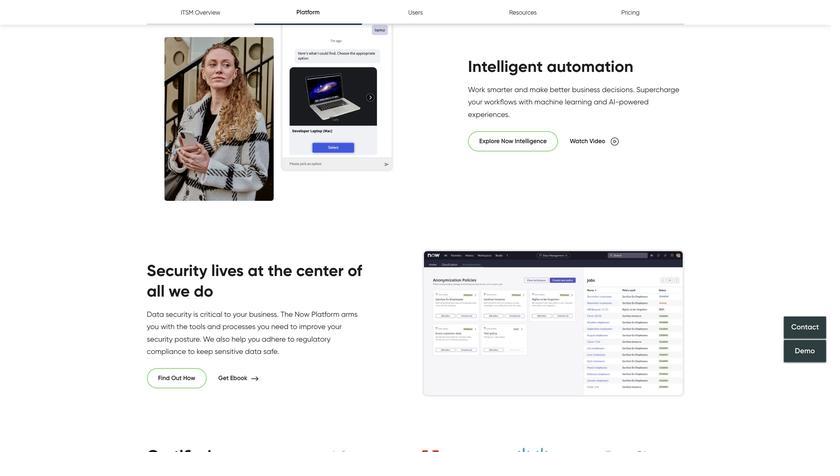 Task type: describe. For each thing, give the bounding box(es) containing it.
adhere
[[262, 335, 286, 344]]

sensitive
[[215, 347, 243, 356]]

make
[[530, 85, 548, 94]]

0 vertical spatial security
[[166, 310, 192, 319]]

we
[[169, 281, 190, 301]]

keep
[[197, 347, 213, 356]]

demo
[[795, 347, 815, 356]]

data security is critical to your business. the now platform arms you with the tools and processes you need to improve your security posture. we also help you adhere to regulatory compliance to keep sensitive data safe.
[[147, 310, 358, 356]]

also
[[216, 335, 230, 344]]

with inside data security is critical to your business. the now platform arms you with the tools and processes you need to improve your security posture. we also help you adhere to regulatory compliance to keep sensitive data safe.
[[161, 323, 175, 331]]

intelligent automation
[[468, 57, 633, 76]]

powered
[[619, 98, 649, 106]]

we
[[203, 335, 214, 344]]

center
[[296, 261, 344, 281]]

you up data in the bottom left of the page
[[248, 335, 260, 344]]

data
[[245, 347, 262, 356]]

supercharge
[[636, 85, 679, 94]]

and inside data security is critical to your business. the now platform arms you with the tools and processes you need to improve your security posture. we also help you adhere to regulatory compliance to keep sensitive data safe.
[[207, 323, 221, 331]]

security
[[147, 261, 207, 281]]

to right need
[[290, 323, 297, 331]]

now
[[295, 310, 310, 319]]

the inside data security is critical to your business. the now platform arms you with the tools and processes you need to improve your security posture. we also help you adhere to regulatory compliance to keep sensitive data safe.
[[176, 323, 188, 331]]

ai-
[[609, 98, 619, 106]]

arms
[[341, 310, 358, 319]]

1 vertical spatial your
[[233, 310, 247, 319]]

you down 'data' at the bottom left of page
[[147, 323, 159, 331]]

workflows
[[484, 98, 517, 106]]

contact link
[[784, 317, 826, 339]]

you down "business."
[[257, 323, 269, 331]]

work
[[468, 85, 485, 94]]

platform
[[311, 310, 339, 319]]

critical
[[200, 310, 222, 319]]



Task type: locate. For each thing, give the bounding box(es) containing it.
0 vertical spatial with
[[519, 98, 533, 106]]

1 horizontal spatial with
[[519, 98, 533, 106]]

need
[[271, 323, 289, 331]]

and down critical
[[207, 323, 221, 331]]

intelligent
[[468, 57, 543, 76]]

with inside work smarter and make better business decisions. supercharge your workflows with machine learning and ai-powered experiences.
[[519, 98, 533, 106]]

posture.
[[175, 335, 201, 344]]

with
[[519, 98, 533, 106], [161, 323, 175, 331]]

help
[[232, 335, 246, 344]]

your down work
[[468, 98, 482, 106]]

and left 'make'
[[515, 85, 528, 94]]

security lives at the center of all we do
[[147, 261, 362, 301]]

0 horizontal spatial with
[[161, 323, 175, 331]]

and
[[515, 85, 528, 94], [594, 98, 607, 106], [207, 323, 221, 331]]

0 horizontal spatial and
[[207, 323, 221, 331]]

to down posture.
[[188, 347, 195, 356]]

1 vertical spatial security
[[147, 335, 173, 344]]

your inside work smarter and make better business decisions. supercharge your workflows with machine learning and ai-powered experiences.
[[468, 98, 482, 106]]

to right critical
[[224, 310, 231, 319]]

the
[[268, 261, 292, 281], [176, 323, 188, 331]]

0 vertical spatial the
[[268, 261, 292, 281]]

you
[[147, 323, 159, 331], [257, 323, 269, 331], [248, 335, 260, 344]]

the right at in the bottom of the page
[[268, 261, 292, 281]]

1 horizontal spatial the
[[268, 261, 292, 281]]

decisions.
[[602, 85, 635, 94]]

0 vertical spatial your
[[468, 98, 482, 106]]

safe.
[[263, 347, 279, 356]]

processes
[[223, 323, 256, 331]]

security left the is
[[166, 310, 192, 319]]

regulatory
[[296, 335, 331, 344]]

machine
[[534, 98, 563, 106]]

0 vertical spatial and
[[515, 85, 528, 94]]

security
[[166, 310, 192, 319], [147, 335, 173, 344]]

1 vertical spatial the
[[176, 323, 188, 331]]

experiences.
[[468, 110, 510, 119]]

the inside "security lives at the center of all we do"
[[268, 261, 292, 281]]

compliance
[[147, 347, 186, 356]]

demo link
[[784, 340, 826, 362]]

tools
[[189, 323, 206, 331]]

your up processes
[[233, 310, 247, 319]]

the
[[281, 310, 293, 319]]

and left "ai-"
[[594, 98, 607, 106]]

lives
[[211, 261, 244, 281]]

business.
[[249, 310, 279, 319]]

automation
[[547, 57, 633, 76]]

with down 'make'
[[519, 98, 533, 106]]

security up compliance
[[147, 335, 173, 344]]

with down 'data' at the bottom left of page
[[161, 323, 175, 331]]

your
[[468, 98, 482, 106], [233, 310, 247, 319], [327, 323, 342, 331]]

do
[[194, 281, 213, 301]]

0 horizontal spatial the
[[176, 323, 188, 331]]

all
[[147, 281, 165, 301]]

2 vertical spatial and
[[207, 323, 221, 331]]

your down platform
[[327, 323, 342, 331]]

2 vertical spatial your
[[327, 323, 342, 331]]

1 vertical spatial with
[[161, 323, 175, 331]]

to down need
[[288, 335, 295, 344]]

2 horizontal spatial and
[[594, 98, 607, 106]]

contact
[[791, 323, 819, 332]]

2 horizontal spatial your
[[468, 98, 482, 106]]

1 horizontal spatial and
[[515, 85, 528, 94]]

at
[[248, 261, 264, 281]]

better
[[550, 85, 570, 94]]

improve
[[299, 323, 326, 331]]

to
[[224, 310, 231, 319], [290, 323, 297, 331], [288, 335, 295, 344], [188, 347, 195, 356]]

is
[[193, 310, 198, 319]]

1 horizontal spatial your
[[327, 323, 342, 331]]

of
[[348, 261, 362, 281]]

the up posture.
[[176, 323, 188, 331]]

1 vertical spatial and
[[594, 98, 607, 106]]

business
[[572, 85, 600, 94]]

work smarter and make better business decisions. supercharge your workflows with machine learning and ai-powered experiences.
[[468, 85, 679, 119]]

data
[[147, 310, 164, 319]]

learning
[[565, 98, 592, 106]]

smarter
[[487, 85, 513, 94]]

0 horizontal spatial your
[[233, 310, 247, 319]]



Task type: vqa. For each thing, say whether or not it's contained in the screenshot.
how on the right bottom of page
no



